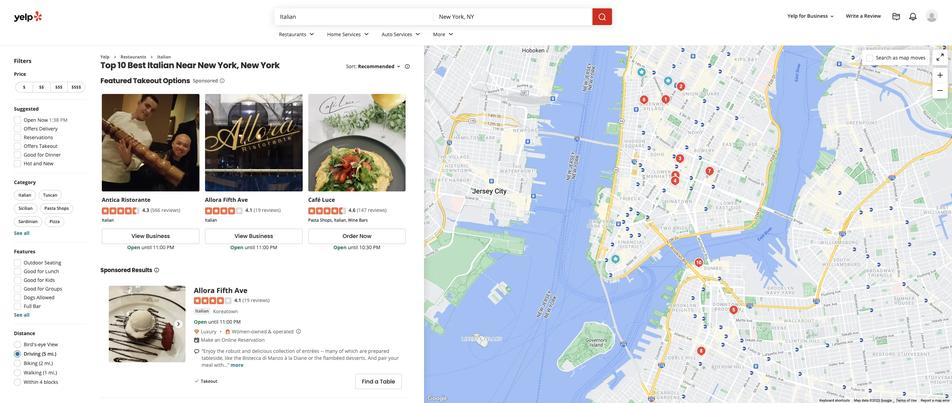 Task type: describe. For each thing, give the bounding box(es) containing it.
review
[[864, 13, 881, 19]]

24 chevron down v2 image for home services
[[362, 30, 371, 39]]

open until 11:00 pm for allora fifth ave
[[230, 244, 277, 251]]

recommended button
[[358, 63, 401, 70]]

open for antica
[[127, 244, 140, 251]]

4.6 star rating image
[[308, 208, 346, 215]]

4.6
[[349, 207, 356, 214]]

order now
[[342, 233, 371, 241]]

map for error
[[935, 399, 942, 403]]

expand map image
[[936, 53, 944, 61]]

view inside option group
[[47, 342, 58, 348]]

full
[[24, 303, 32, 310]]

meal
[[202, 362, 213, 369]]

all for category
[[24, 230, 30, 237]]

good for dinner
[[24, 152, 61, 158]]

tableside,
[[202, 355, 223, 362]]

sponsored for sponsored results
[[100, 267, 131, 275]]

more link
[[428, 25, 461, 45]]

all for features
[[24, 312, 30, 319]]

as
[[893, 54, 898, 61]]

trapizzino image
[[703, 164, 717, 178]]

16 speech v2 image
[[194, 349, 199, 355]]

within 4 blocks
[[24, 379, 58, 386]]

good for good for lunch
[[24, 269, 36, 275]]

price
[[14, 71, 26, 77]]

for for lunch
[[37, 269, 44, 275]]

biking (2 mi.)
[[24, 361, 53, 367]]

many
[[325, 348, 338, 355]]

search image
[[598, 13, 606, 21]]

keyboard shortcuts
[[819, 399, 850, 403]]

sponsored results
[[100, 267, 152, 275]]

within
[[24, 379, 38, 386]]

search
[[876, 54, 891, 61]]

more link
[[231, 362, 244, 369]]

l'artusi image
[[637, 93, 651, 107]]

(1
[[43, 370, 47, 377]]

table
[[380, 378, 395, 386]]

good for groups
[[24, 286, 62, 293]]

2 - from the left
[[322, 348, 324, 355]]

none field near
[[439, 13, 587, 21]]

data
[[862, 399, 869, 403]]

$$$ button
[[50, 82, 67, 93]]

open for café
[[333, 244, 347, 251]]

options
[[163, 76, 190, 86]]

0 vertical spatial allora fifth ave link
[[205, 196, 248, 204]]

ristorante
[[121, 196, 150, 204]]

business inside yelp for business button
[[807, 13, 828, 19]]

report a map error
[[921, 399, 950, 403]]

1 vertical spatial fifth
[[216, 286, 233, 296]]

0 vertical spatial allora
[[205, 196, 222, 204]]

sotto 13 image
[[661, 74, 675, 88]]

write a review link
[[843, 10, 884, 22]]

osteria nonnino image
[[635, 65, 649, 79]]

see all for features
[[14, 312, 30, 319]]

1 vertical spatial ave
[[235, 286, 247, 296]]

business for allora fifth ave
[[249, 233, 273, 241]]

olio e più image
[[659, 93, 673, 107]]

barbalu - brooklyn image
[[694, 345, 708, 359]]

à
[[284, 355, 287, 362]]

option group containing distance
[[12, 331, 86, 388]]

are
[[359, 348, 367, 355]]

di
[[262, 355, 267, 362]]

café luce
[[308, 196, 335, 204]]

Find text field
[[280, 13, 428, 21]]

16 chevron down v2 image
[[396, 64, 401, 69]]

antica ristorante image
[[609, 253, 622, 267]]

pm for allora fifth ave
[[270, 244, 277, 251]]

shops
[[57, 206, 69, 212]]

good for lunch
[[24, 269, 59, 275]]

order
[[342, 233, 358, 241]]

1 vertical spatial italian link
[[194, 308, 210, 315]]

0 horizontal spatial and
[[33, 160, 42, 167]]

1 vertical spatial (19
[[243, 297, 250, 304]]

0 vertical spatial italian link
[[157, 54, 171, 60]]

reviews) for allora fifth ave
[[262, 207, 281, 214]]

cecconi's dumbo image
[[692, 256, 706, 270]]

1 vertical spatial restaurants
[[121, 54, 146, 60]]

map
[[854, 399, 861, 403]]

moves
[[910, 54, 925, 61]]

1 horizontal spatial (19
[[254, 207, 261, 214]]

10
[[118, 60, 126, 71]]

©2023
[[869, 399, 880, 403]]

for for business
[[799, 13, 806, 19]]

women-
[[232, 329, 251, 335]]

pm for café luce
[[373, 244, 380, 251]]

until for allora fifth ave
[[245, 244, 255, 251]]

0 vertical spatial 4.1 star rating image
[[205, 208, 243, 215]]

map region
[[381, 33, 952, 404]]

featured takeout options
[[100, 76, 190, 86]]

terms of use link
[[896, 399, 917, 403]]

1 vertical spatial allora
[[194, 286, 215, 296]]

0 horizontal spatial restaurants link
[[121, 54, 146, 60]]

group containing suggested
[[12, 106, 86, 169]]

1 vertical spatial 4.1 star rating image
[[194, 298, 232, 305]]

open until 11:00 pm for antica ristorante
[[127, 244, 174, 251]]

0 horizontal spatial the
[[217, 348, 224, 355]]

filters
[[14, 57, 31, 65]]

online
[[222, 337, 237, 344]]

reservation
[[238, 337, 265, 344]]

top 10 best italian near new york, new york
[[100, 60, 280, 71]]

pasta shops
[[44, 206, 69, 212]]

mi.) for driving (5 mi.)
[[47, 351, 56, 358]]

search as map moves
[[876, 54, 925, 61]]

1 vertical spatial allora fifth ave link
[[194, 286, 247, 296]]

delicious
[[252, 348, 272, 355]]

entrées
[[302, 348, 319, 355]]

0 horizontal spatial 16 info v2 image
[[154, 268, 159, 273]]

your
[[388, 355, 399, 362]]

prepared
[[368, 348, 389, 355]]

write
[[846, 13, 859, 19]]

yelp for yelp for business
[[788, 13, 798, 19]]

driving
[[24, 351, 41, 358]]

$
[[23, 84, 25, 90]]

$$$$ button
[[67, 82, 85, 93]]

1 vertical spatial 4.1 (19 reviews)
[[234, 297, 270, 304]]

home services
[[327, 31, 361, 38]]

2 horizontal spatial of
[[907, 399, 910, 403]]

yelp for yelp link
[[100, 54, 109, 60]]

see for features
[[14, 312, 22, 319]]

1 vertical spatial allora fifth ave
[[194, 286, 247, 296]]

16 checkmark v2 image
[[194, 379, 199, 385]]

hot and new
[[24, 160, 53, 167]]

2 horizontal spatial the
[[314, 355, 322, 362]]

café luce link
[[308, 196, 335, 204]]

reviews) for antica ristorante
[[162, 207, 180, 214]]

until for antica ristorante
[[142, 244, 152, 251]]

0 horizontal spatial of
[[296, 348, 301, 355]]

pasta for pasta shops
[[44, 206, 56, 212]]

tuscan
[[43, 192, 57, 198]]

luce
[[322, 196, 335, 204]]

offers takeout
[[24, 143, 58, 150]]

home services link
[[322, 25, 376, 45]]

antica
[[102, 196, 120, 204]]

0 vertical spatial restaurants link
[[273, 25, 322, 45]]

map for moves
[[899, 54, 909, 61]]

1 horizontal spatial 4.1
[[245, 207, 252, 214]]

groups
[[45, 286, 62, 293]]

eye
[[38, 342, 46, 348]]

good for good for kids
[[24, 277, 36, 284]]

2 horizontal spatial takeout
[[201, 379, 217, 385]]

2 horizontal spatial new
[[241, 60, 259, 71]]

manzo
[[268, 355, 283, 362]]

4
[[40, 379, 42, 386]]

0 horizontal spatial 4.1
[[234, 297, 241, 304]]

google image
[[426, 395, 449, 404]]

"enjoy
[[202, 348, 216, 355]]

11:00 for antica ristorante
[[153, 244, 165, 251]]

now for order
[[359, 233, 371, 241]]

shortcuts
[[835, 399, 850, 403]]

allowed
[[36, 295, 55, 301]]

open until 10:30 pm
[[333, 244, 380, 251]]

16 chevron right v2 image for restaurants
[[112, 54, 118, 60]]

1 horizontal spatial new
[[198, 60, 216, 71]]

google
[[881, 399, 892, 403]]

until for café luce
[[348, 244, 358, 251]]



Task type: locate. For each thing, give the bounding box(es) containing it.
and inside "enjoy the robust and delicious collection of entrées -- many of which are prepared tableside, like the bistecca di manzo à la diane or the flambéed desserts. and pair your meal with…"
[[242, 348, 251, 355]]

of left use
[[907, 399, 910, 403]]

1 horizontal spatial now
[[359, 233, 371, 241]]

0 horizontal spatial 11:00
[[153, 244, 165, 251]]

mi.)
[[47, 351, 56, 358], [44, 361, 53, 367], [48, 370, 57, 377]]

16 chevron right v2 image for italian
[[149, 54, 154, 60]]

pasta inside button
[[44, 206, 56, 212]]

price group
[[14, 71, 86, 94]]

2 see all button from the top
[[14, 312, 30, 319]]

$$$$
[[71, 84, 81, 90]]

italian button down the category
[[14, 190, 36, 201]]

view business for allora fifth ave
[[235, 233, 273, 241]]

0 vertical spatial map
[[899, 54, 909, 61]]

now for open
[[38, 117, 48, 123]]

view business link for antica ristorante
[[102, 229, 199, 244]]

open
[[24, 117, 36, 123], [127, 244, 140, 251], [230, 244, 243, 251], [333, 244, 347, 251], [194, 319, 207, 326]]

2 24 chevron down v2 image from the left
[[447, 30, 455, 39]]

offers for offers delivery
[[24, 126, 38, 132]]

terms
[[896, 399, 906, 403]]

0 horizontal spatial takeout
[[39, 143, 58, 150]]

None search field
[[274, 8, 613, 25]]

for down good for lunch
[[37, 277, 44, 284]]

0 vertical spatial offers
[[24, 126, 38, 132]]

24 chevron down v2 image right auto services at the left
[[414, 30, 422, 39]]

view for ristorante
[[131, 233, 144, 241]]

good for kids
[[24, 277, 55, 284]]

0 vertical spatial see
[[14, 230, 22, 237]]

robust
[[226, 348, 241, 355]]

takeout for featured
[[133, 76, 162, 86]]

business categories element
[[273, 25, 938, 45]]

fifth
[[223, 196, 236, 204], [216, 286, 233, 296]]

24 chevron down v2 image left auto
[[362, 30, 371, 39]]

pasta left shops
[[44, 206, 56, 212]]

0 vertical spatial pasta
[[44, 206, 56, 212]]

a right report
[[932, 399, 934, 403]]

info icon image
[[296, 329, 301, 335], [296, 329, 301, 335]]

walking (1 mi.)
[[24, 370, 57, 377]]

2 services from the left
[[394, 31, 412, 38]]

1 horizontal spatial pasta
[[308, 217, 319, 223]]

italian
[[157, 54, 171, 60], [147, 60, 174, 71], [18, 192, 31, 198], [102, 217, 114, 223], [205, 217, 217, 223], [195, 309, 209, 315]]

see all down sardinian button
[[14, 230, 30, 237]]

2 vertical spatial takeout
[[201, 379, 217, 385]]

bird's-
[[24, 342, 38, 348]]

previous image
[[112, 320, 120, 329]]

a for report
[[932, 399, 934, 403]]

sicilian button
[[14, 204, 37, 214]]

all down full
[[24, 312, 30, 319]]

lunch
[[45, 269, 59, 275]]

1 vertical spatial mi.)
[[44, 361, 53, 367]]

find a table
[[362, 378, 395, 386]]

good
[[24, 152, 36, 158], [24, 269, 36, 275], [24, 277, 36, 284], [24, 286, 36, 293]]

24 chevron down v2 image inside auto services link
[[414, 30, 422, 39]]

for for kids
[[37, 277, 44, 284]]

0 vertical spatial fifth
[[223, 196, 236, 204]]

distance
[[14, 331, 35, 337]]

offers up the reservations
[[24, 126, 38, 132]]

1 horizontal spatial restaurants link
[[273, 25, 322, 45]]

good down good for lunch
[[24, 277, 36, 284]]

zoom in image
[[936, 71, 944, 79]]

good for good for dinner
[[24, 152, 36, 158]]

or
[[308, 355, 313, 362]]

for up good for kids
[[37, 269, 44, 275]]

see up distance
[[14, 312, 22, 319]]

1 vertical spatial offers
[[24, 143, 38, 150]]

now up 10:30
[[359, 233, 371, 241]]

sponsored left results
[[100, 267, 131, 275]]

see for category
[[14, 230, 22, 237]]

a inside find a table link
[[375, 378, 378, 386]]

see down sardinian button
[[14, 230, 22, 237]]

"enjoy the robust and delicious collection of entrées -- many of which are prepared tableside, like the bistecca di manzo à la diane or the flambéed desserts. and pair your meal with…"
[[202, 348, 399, 369]]

good up dogs on the bottom left of the page
[[24, 286, 36, 293]]

1 24 chevron down v2 image from the left
[[308, 30, 316, 39]]

user actions element
[[782, 9, 948, 52]]

map right as
[[899, 54, 909, 61]]

2 16 chevron right v2 image from the left
[[149, 54, 154, 60]]

pasta for pasta shops, italian, wine bars
[[308, 217, 319, 223]]

2 horizontal spatial 16 info v2 image
[[405, 64, 410, 69]]

view business link for allora fifth ave
[[205, 229, 303, 244]]

zoom out image
[[936, 87, 944, 95]]

botte brooklyn image
[[727, 304, 741, 318]]

offers delivery
[[24, 126, 58, 132]]

1 horizontal spatial services
[[394, 31, 412, 38]]

for for groups
[[37, 286, 44, 293]]

a for write
[[860, 13, 863, 19]]

group containing features
[[12, 249, 86, 319]]

0 horizontal spatial new
[[43, 160, 53, 167]]

sardinian
[[18, 219, 38, 225]]

view business for antica ristorante
[[131, 233, 170, 241]]

4.3
[[142, 207, 149, 214]]

1 good from the top
[[24, 152, 36, 158]]

now up the offers delivery
[[38, 117, 48, 123]]

error
[[943, 399, 950, 403]]

sponsored for sponsored
[[193, 78, 218, 84]]

la
[[288, 355, 292, 362]]

option group
[[12, 331, 86, 388]]

reviews)
[[162, 207, 180, 214], [262, 207, 281, 214], [368, 207, 387, 214], [251, 297, 270, 304]]

0 vertical spatial takeout
[[133, 76, 162, 86]]

a inside write a review link
[[860, 13, 863, 19]]

0 horizontal spatial map
[[899, 54, 909, 61]]

$$ button
[[33, 82, 50, 93]]

new left york
[[241, 60, 259, 71]]

4.3 star rating image
[[102, 208, 139, 215]]

2 horizontal spatial business
[[807, 13, 828, 19]]

outdoor seating
[[24, 260, 61, 266]]

0 vertical spatial ave
[[238, 196, 248, 204]]

services for auto services
[[394, 31, 412, 38]]

and up bistecca on the bottom of page
[[242, 348, 251, 355]]

sort:
[[346, 63, 357, 70]]

2 view business from the left
[[235, 233, 273, 241]]

for down good for kids
[[37, 286, 44, 293]]

24 chevron down v2 image for auto services
[[414, 30, 422, 39]]

24 chevron down v2 image
[[362, 30, 371, 39], [447, 30, 455, 39]]

takeout down best
[[133, 76, 162, 86]]

16 info v2 image for top 10 best italian near new york, new york
[[405, 64, 410, 69]]

1 none field from the left
[[280, 13, 428, 21]]

view for fifth
[[235, 233, 248, 241]]

notifications image
[[909, 13, 917, 21]]

restaurants inside business categories element
[[279, 31, 306, 38]]

16 info v2 image right 16 chevron down v2 icon
[[405, 64, 410, 69]]

find a table link
[[355, 375, 402, 390]]

yelp for business button
[[785, 10, 838, 22]]

2 good from the top
[[24, 269, 36, 275]]

gelso & grand image
[[668, 169, 682, 183]]

16 info v2 image for featured takeout options
[[219, 78, 225, 84]]

1 horizontal spatial 24 chevron down v2 image
[[414, 30, 422, 39]]

1 horizontal spatial 24 chevron down v2 image
[[447, 30, 455, 39]]

antica ristorante
[[102, 196, 150, 204]]

for
[[799, 13, 806, 19], [37, 152, 44, 158], [37, 269, 44, 275], [37, 277, 44, 284], [37, 286, 44, 293]]

16 info v2 image
[[405, 64, 410, 69], [219, 78, 225, 84], [154, 268, 159, 273]]

16 info v2 image down "york,"
[[219, 78, 225, 84]]

24 chevron down v2 image
[[308, 30, 316, 39], [414, 30, 422, 39]]

1 horizontal spatial yelp
[[788, 13, 798, 19]]

all down sardinian button
[[24, 230, 30, 237]]

allora fifth ave image
[[109, 286, 186, 363]]

offers for offers takeout
[[24, 143, 38, 150]]

1 horizontal spatial sponsored
[[193, 78, 218, 84]]

1 all from the top
[[24, 230, 30, 237]]

see all button down sardinian button
[[14, 230, 30, 237]]

see all button down full
[[14, 312, 30, 319]]

0 vertical spatial 4.1
[[245, 207, 252, 214]]

4.1
[[245, 207, 252, 214], [234, 297, 241, 304]]

1 horizontal spatial view business
[[235, 233, 273, 241]]

11:00 for allora fifth ave
[[256, 244, 269, 251]]

sicilian
[[18, 206, 33, 212]]

christina o. image
[[925, 9, 938, 22]]

0 horizontal spatial now
[[38, 117, 48, 123]]

of right many
[[339, 348, 344, 355]]

24 chevron down v2 image right more
[[447, 30, 455, 39]]

services
[[342, 31, 361, 38], [394, 31, 412, 38]]

16 luxury v2 image
[[194, 329, 199, 335]]

&
[[268, 329, 272, 335]]

1 vertical spatial 4.1
[[234, 297, 241, 304]]

24 chevron down v2 image inside "home services" link
[[362, 30, 371, 39]]

bars
[[359, 217, 368, 223]]

mi.) for walking (1 mi.)
[[48, 370, 57, 377]]

group
[[932, 68, 948, 99], [12, 106, 86, 169], [13, 179, 86, 237], [12, 249, 86, 319]]

a right write
[[860, 13, 863, 19]]

24 chevron down v2 image inside more link
[[447, 30, 455, 39]]

italian link up 16 luxury v2 image
[[194, 308, 210, 315]]

1 horizontal spatial 16 info v2 image
[[219, 78, 225, 84]]

results
[[132, 267, 152, 275]]

terms of use
[[896, 399, 917, 403]]

1 horizontal spatial view business link
[[205, 229, 303, 244]]

group containing category
[[13, 179, 86, 237]]

projects image
[[892, 13, 900, 21]]

1 offers from the top
[[24, 126, 38, 132]]

none field find
[[280, 13, 428, 21]]

category
[[14, 179, 36, 186]]

see all button for features
[[14, 312, 30, 319]]

24 chevron down v2 image for more
[[447, 30, 455, 39]]

full bar
[[24, 303, 41, 310]]

until
[[142, 244, 152, 251], [245, 244, 255, 251], [348, 244, 358, 251], [208, 319, 218, 326]]

reviews) for café luce
[[368, 207, 387, 214]]

2 none field from the left
[[439, 13, 587, 21]]

24 chevron down v2 image inside restaurants link
[[308, 30, 316, 39]]

business for antica ristorante
[[146, 233, 170, 241]]

0 horizontal spatial 16 chevron right v2 image
[[112, 54, 118, 60]]

None field
[[280, 13, 428, 21], [439, 13, 587, 21]]

1 horizontal spatial italian link
[[194, 308, 210, 315]]

collection
[[273, 348, 295, 355]]

2 24 chevron down v2 image from the left
[[414, 30, 422, 39]]

best
[[128, 60, 146, 71]]

24 chevron down v2 image left home
[[308, 30, 316, 39]]

1 horizontal spatial none field
[[439, 13, 587, 21]]

italian button up 16 luxury v2 image
[[194, 308, 210, 315]]

next image
[[174, 320, 183, 329]]

1 vertical spatial a
[[375, 378, 378, 386]]

0 vertical spatial now
[[38, 117, 48, 123]]

takeout up dinner
[[39, 143, 58, 150]]

services for home services
[[342, 31, 361, 38]]

make an online reservation
[[201, 337, 265, 344]]

good down outdoor
[[24, 269, 36, 275]]

italian link
[[157, 54, 171, 60], [194, 308, 210, 315]]

da andrea image
[[674, 80, 688, 94]]

1 vertical spatial restaurants link
[[121, 54, 146, 60]]

near
[[176, 60, 196, 71]]

1 vertical spatial italian button
[[194, 308, 210, 315]]

paesano of mulberry street image
[[668, 174, 682, 188]]

1 horizontal spatial 16 chevron right v2 image
[[149, 54, 154, 60]]

of up "diane"
[[296, 348, 301, 355]]

16 chevron right v2 image
[[112, 54, 118, 60], [149, 54, 154, 60]]

16 info v2 image right results
[[154, 268, 159, 273]]

1 vertical spatial pasta
[[308, 217, 319, 223]]

report
[[921, 399, 931, 403]]

open for allora
[[230, 244, 243, 251]]

0 horizontal spatial view business
[[131, 233, 170, 241]]

mi.) right (2
[[44, 361, 53, 367]]

1 horizontal spatial restaurants
[[279, 31, 306, 38]]

1 view business link from the left
[[102, 229, 199, 244]]

auto services link
[[376, 25, 428, 45]]

the up tableside,
[[217, 348, 224, 355]]

a for find
[[375, 378, 378, 386]]

for down offers takeout
[[37, 152, 44, 158]]

find
[[362, 378, 373, 386]]

0 vertical spatial (19
[[254, 207, 261, 214]]

0 vertical spatial restaurants
[[279, 31, 306, 38]]

york,
[[218, 60, 239, 71]]

reservations
[[24, 134, 53, 141]]

a
[[860, 13, 863, 19], [375, 378, 378, 386], [932, 399, 934, 403]]

(5
[[42, 351, 46, 358]]

new right near
[[198, 60, 216, 71]]

0 vertical spatial see all
[[14, 230, 30, 237]]

0 horizontal spatial yelp
[[100, 54, 109, 60]]

antica ristorante link
[[102, 196, 150, 204]]

Near text field
[[439, 13, 587, 21]]

pm for antica ristorante
[[167, 244, 174, 251]]

1 24 chevron down v2 image from the left
[[362, 30, 371, 39]]

2 view business link from the left
[[205, 229, 303, 244]]

0 horizontal spatial (19
[[243, 297, 250, 304]]

2 offers from the top
[[24, 143, 38, 150]]

slideshow element
[[109, 286, 186, 363]]

see all button
[[14, 230, 30, 237], [14, 312, 30, 319]]

a right find
[[375, 378, 378, 386]]

the up more
[[234, 355, 241, 362]]

write a review
[[846, 13, 881, 19]]

1 view business from the left
[[131, 233, 170, 241]]

0 horizontal spatial restaurants
[[121, 54, 146, 60]]

kids
[[45, 277, 55, 284]]

1 horizontal spatial map
[[935, 399, 942, 403]]

0 horizontal spatial view
[[47, 342, 58, 348]]

1 vertical spatial yelp
[[100, 54, 109, 60]]

2 all from the top
[[24, 312, 30, 319]]

services right auto
[[394, 31, 412, 38]]

4.1 star rating image
[[205, 208, 243, 215], [194, 298, 232, 305]]

see all down full
[[14, 312, 30, 319]]

1 horizontal spatial 11:00
[[220, 319, 232, 326]]

0 vertical spatial a
[[860, 13, 863, 19]]

2 see from the top
[[14, 312, 22, 319]]

1 see from the top
[[14, 230, 22, 237]]

pizza
[[50, 219, 60, 225]]

yelp
[[788, 13, 798, 19], [100, 54, 109, 60]]

good up hot
[[24, 152, 36, 158]]

1 horizontal spatial view
[[131, 233, 144, 241]]

16 chevron right v2 image right yelp link
[[112, 54, 118, 60]]

4 good from the top
[[24, 286, 36, 293]]

rubirosa image
[[673, 152, 687, 166]]

2 horizontal spatial view
[[235, 233, 248, 241]]

1 horizontal spatial the
[[234, 355, 241, 362]]

sponsored down top 10 best italian near new york, new york
[[193, 78, 218, 84]]

1 horizontal spatial a
[[860, 13, 863, 19]]

1 see all from the top
[[14, 230, 30, 237]]

4.3 (566 reviews)
[[142, 207, 180, 214]]

of
[[296, 348, 301, 355], [339, 348, 344, 355], [907, 399, 910, 403]]

blocks
[[44, 379, 58, 386]]

1 vertical spatial and
[[242, 348, 251, 355]]

café
[[308, 196, 321, 204]]

and right hot
[[33, 160, 42, 167]]

which
[[345, 348, 358, 355]]

1 horizontal spatial business
[[249, 233, 273, 241]]

0 vertical spatial 16 info v2 image
[[405, 64, 410, 69]]

map left error
[[935, 399, 942, 403]]

sponsored
[[193, 78, 218, 84], [100, 267, 131, 275]]

0 horizontal spatial view business link
[[102, 229, 199, 244]]

0 vertical spatial and
[[33, 160, 42, 167]]

services right home
[[342, 31, 361, 38]]

see all button for category
[[14, 230, 30, 237]]

1 horizontal spatial and
[[242, 348, 251, 355]]

0 vertical spatial sponsored
[[193, 78, 218, 84]]

1 vertical spatial see all
[[14, 312, 30, 319]]

16 reservation v2 image
[[194, 338, 199, 343]]

1 see all button from the top
[[14, 230, 30, 237]]

0 vertical spatial allora fifth ave
[[205, 196, 248, 204]]

diane
[[294, 355, 307, 362]]

1 vertical spatial see
[[14, 312, 22, 319]]

open until 11:00 pm
[[127, 244, 174, 251], [230, 244, 277, 251], [194, 319, 241, 326]]

16 women owned v2 image
[[225, 329, 231, 335]]

for for dinner
[[37, 152, 44, 158]]

1 vertical spatial see all button
[[14, 312, 30, 319]]

1 horizontal spatial takeout
[[133, 76, 162, 86]]

2 vertical spatial mi.)
[[48, 370, 57, 377]]

good for good for groups
[[24, 286, 36, 293]]

mi.) right (1
[[48, 370, 57, 377]]

mi.) right the (5
[[47, 351, 56, 358]]

italian link left near
[[157, 54, 171, 60]]

the right or on the left bottom
[[314, 355, 322, 362]]

0 horizontal spatial pasta
[[44, 206, 56, 212]]

offers down the reservations
[[24, 143, 38, 150]]

0 horizontal spatial sponsored
[[100, 267, 131, 275]]

mi.) for biking (2 mi.)
[[44, 361, 53, 367]]

4.6 (147 reviews)
[[349, 207, 387, 214]]

1 16 chevron right v2 image from the left
[[112, 54, 118, 60]]

24 chevron down v2 image for restaurants
[[308, 30, 316, 39]]

1 - from the left
[[321, 348, 322, 355]]

for left 16 chevron down v2 image
[[799, 13, 806, 19]]

1 horizontal spatial of
[[339, 348, 344, 355]]

16 chevron down v2 image
[[829, 13, 835, 19]]

york
[[261, 60, 280, 71]]

1 services from the left
[[342, 31, 361, 38]]

delivery
[[39, 126, 58, 132]]

3 good from the top
[[24, 277, 36, 284]]

0 horizontal spatial italian button
[[14, 190, 36, 201]]

16 chevron right v2 image right best
[[149, 54, 154, 60]]

2 see all from the top
[[14, 312, 30, 319]]

flambéed
[[323, 355, 345, 362]]

takeout right 16 checkmark v2 icon
[[201, 379, 217, 385]]

see all for category
[[14, 230, 30, 237]]

for inside button
[[799, 13, 806, 19]]

0 vertical spatial 4.1 (19 reviews)
[[245, 207, 281, 214]]

home
[[327, 31, 341, 38]]

pasta left shops,
[[308, 217, 319, 223]]

yelp inside button
[[788, 13, 798, 19]]

takeout for offers
[[39, 143, 58, 150]]

1 vertical spatial all
[[24, 312, 30, 319]]

1 vertical spatial sponsored
[[100, 267, 131, 275]]

0 horizontal spatial italian link
[[157, 54, 171, 60]]

open inside group
[[24, 117, 36, 123]]

0 horizontal spatial business
[[146, 233, 170, 241]]

new down dinner
[[43, 160, 53, 167]]

0 vertical spatial see all button
[[14, 230, 30, 237]]

2 horizontal spatial a
[[932, 399, 934, 403]]

like
[[225, 355, 232, 362]]

(2
[[39, 361, 43, 367]]



Task type: vqa. For each thing, say whether or not it's contained in the screenshot.
(59
no



